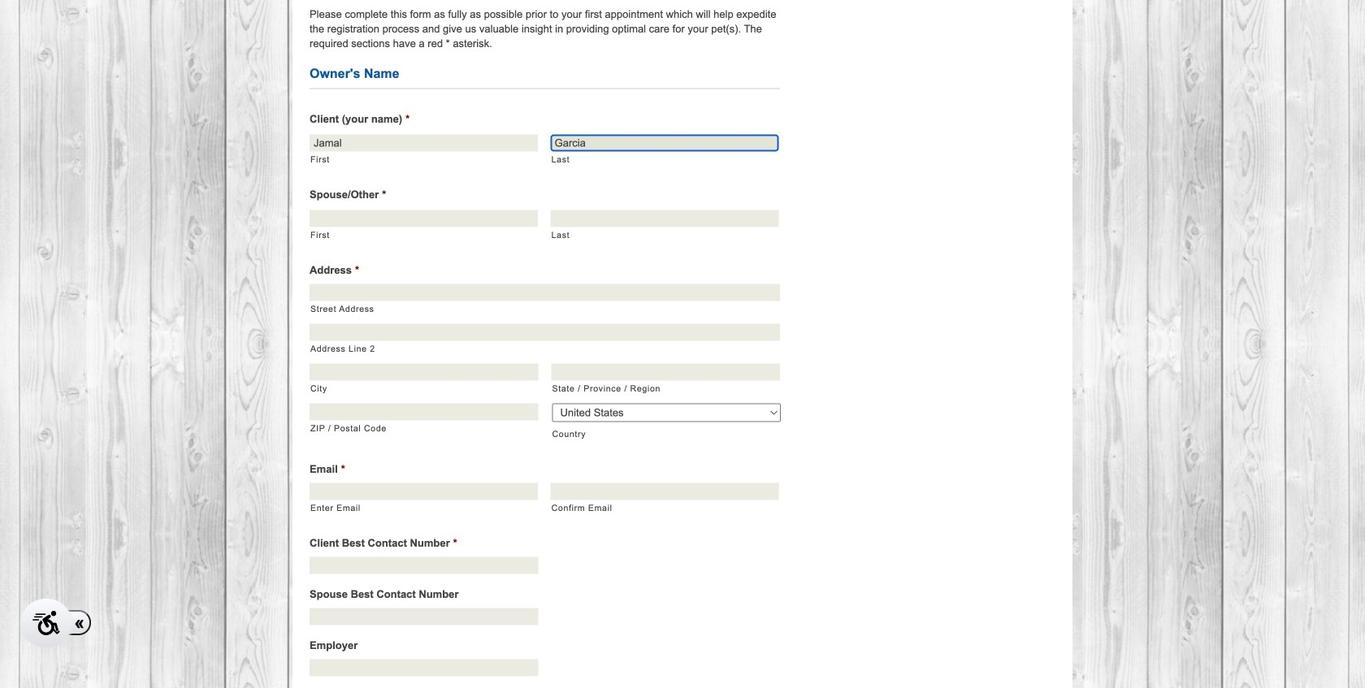 Task type: locate. For each thing, give the bounding box(es) containing it.
First name text field
[[310, 210, 538, 227]]

1 vertical spatial last name text field
[[551, 210, 779, 227]]

2 last name text field from the top
[[551, 210, 779, 227]]

Last name text field
[[551, 134, 779, 152], [551, 210, 779, 227]]

0 vertical spatial last name text field
[[551, 134, 779, 152]]

last name text field for first name text box
[[551, 210, 779, 227]]

1 last name text field from the top
[[551, 134, 779, 152]]

None text field
[[310, 284, 780, 301], [310, 324, 780, 341], [310, 364, 538, 381], [551, 364, 780, 381], [551, 483, 779, 500], [310, 608, 538, 625], [310, 659, 538, 676], [310, 284, 780, 301], [310, 324, 780, 341], [310, 364, 538, 381], [551, 364, 780, 381], [551, 483, 779, 500], [310, 608, 538, 625], [310, 659, 538, 676]]

None text field
[[310, 403, 538, 420], [310, 483, 538, 500], [310, 557, 538, 574], [310, 403, 538, 420], [310, 483, 538, 500], [310, 557, 538, 574]]



Task type: describe. For each thing, give the bounding box(es) containing it.
First name text field
[[310, 134, 538, 152]]

last name text field for first name text field
[[551, 134, 779, 152]]

wheelchair image
[[33, 611, 60, 635]]



